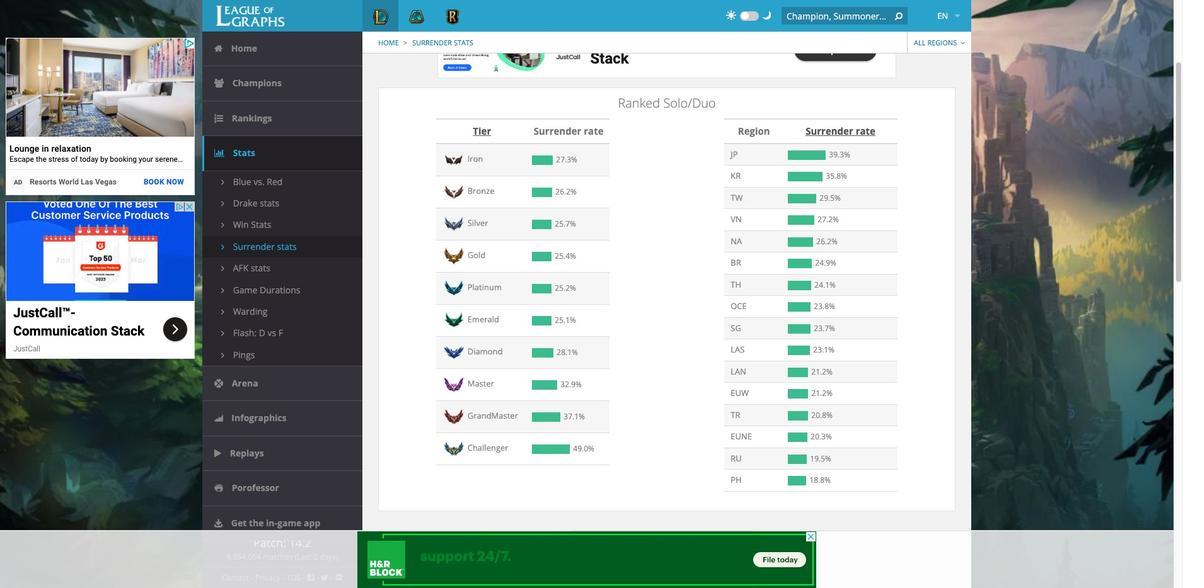 Task type: locate. For each thing, give the bounding box(es) containing it.
red
[[267, 176, 283, 188]]

the
[[249, 517, 264, 529]]

29.5%
[[820, 193, 841, 203]]

0 horizontal spatial home
[[229, 42, 257, 54]]

challenger
[[465, 443, 509, 454]]

vs
[[268, 327, 276, 339]]

lan
[[731, 366, 746, 377]]

1 horizontal spatial surrender stats link
[[412, 38, 473, 47]]

rankings
[[229, 112, 272, 124]]

angle right image inside flash: d vs f link
[[221, 329, 224, 338]]

home
[[378, 38, 399, 47], [229, 42, 257, 54]]

sg
[[731, 322, 741, 334]]

emerald
[[465, 314, 499, 325]]

sun image
[[726, 10, 736, 20]]

advertisement element
[[438, 21, 897, 78], [5, 38, 194, 195], [5, 202, 194, 359], [572, 530, 762, 589], [357, 532, 816, 589]]

21.2%
[[812, 367, 833, 377], [812, 388, 833, 399]]

surrender rate
[[534, 125, 604, 137], [806, 125, 876, 137]]

warding link
[[202, 301, 362, 323]]

2
[[313, 552, 318, 563]]

surrender stats link down legends of runeterra image
[[412, 38, 473, 47]]

angle right image inside drake stats link
[[221, 199, 224, 208]]

angle right image inside surrender stats link
[[221, 243, 224, 251]]

0 vertical spatial surrender stats link
[[412, 38, 473, 47]]

legends of runeterra image
[[445, 9, 460, 24]]

stats right bar chart image on the top left
[[231, 147, 255, 159]]

- down 2
[[314, 573, 321, 584]]

surrender stats link
[[412, 38, 473, 47], [202, 236, 362, 258]]

matches
[[263, 552, 293, 563]]

facebook image
[[307, 574, 314, 583]]

3 angle right image from the top
[[221, 286, 224, 295]]

na link
[[731, 235, 742, 247]]

26.2%
[[556, 186, 577, 197], [817, 236, 838, 247]]

th link
[[731, 279, 741, 290]]

ranked solo/duo
[[618, 95, 716, 112]]

oce
[[731, 301, 747, 312]]

angle right image inside blue vs. red link
[[221, 178, 224, 186]]

35.8%
[[826, 171, 847, 182]]

na
[[731, 235, 742, 247]]

rankings link
[[202, 101, 362, 136]]

get the in-game app
[[229, 517, 320, 529]]

home for home > surrender stats
[[378, 38, 399, 47]]

2 - from the left
[[282, 573, 285, 584]]

tr link
[[731, 409, 740, 421]]

surrender down win stats on the left of the page
[[233, 241, 275, 253]]

1 angle right image from the top
[[221, 178, 224, 186]]

porofessor image
[[214, 484, 223, 493]]

region
[[738, 125, 770, 137]]

kr
[[731, 170, 741, 182]]

1 horizontal spatial rate
[[856, 125, 876, 137]]

stats right the afk
[[251, 262, 270, 274]]

ru link
[[731, 453, 742, 464]]

2 21.2% from the top
[[812, 388, 833, 399]]

bronze
[[465, 185, 495, 197]]

- left facebook icon
[[303, 573, 305, 584]]

jp link
[[731, 148, 738, 160]]

4 angle right image from the top
[[221, 308, 224, 316]]

home link
[[202, 32, 362, 66], [378, 38, 401, 47]]

1 horizontal spatial surrender rate
[[806, 125, 876, 137]]

blue
[[233, 176, 251, 188]]

surrender stats link up afk stats
[[202, 236, 362, 258]]

las link
[[731, 344, 745, 356]]

home right home icon
[[229, 42, 257, 54]]

5 angle right image from the top
[[221, 351, 224, 360]]

3 - from the left
[[303, 573, 305, 584]]

0 vertical spatial 26.2%
[[556, 186, 577, 197]]

th
[[731, 279, 741, 290]]

teamfight tactics image
[[409, 9, 424, 24]]

- left privacy link
[[251, 573, 253, 584]]

-
[[251, 573, 253, 584], [282, 573, 285, 584], [303, 573, 305, 584], [314, 573, 321, 584], [328, 573, 335, 584]]

1 angle right image from the top
[[221, 199, 224, 208]]

angle right image left win
[[221, 221, 224, 230]]

stats for afk stats
[[251, 262, 270, 274]]

27.3%
[[556, 154, 577, 165]]

49.0%
[[573, 444, 594, 454]]

champions
[[230, 77, 282, 89]]

home link up champions link
[[202, 32, 362, 66]]

blue vs. red link
[[202, 171, 362, 193]]

get the in-game app link
[[202, 507, 362, 541]]

tier
[[473, 125, 491, 137]]

champions link
[[202, 66, 362, 101]]

- left tos
[[282, 573, 285, 584]]

silver image
[[443, 213, 465, 235]]

angle right image left the afk
[[221, 264, 224, 273]]

>
[[403, 38, 407, 47]]

surrender rate for tier
[[534, 125, 604, 137]]

angle right image inside the warding link
[[221, 308, 224, 316]]

angle right image left drake on the top left
[[221, 199, 224, 208]]

angle right image
[[221, 199, 224, 208], [221, 243, 224, 251], [221, 286, 224, 295], [221, 308, 224, 316]]

angle right image inside win stats link
[[221, 221, 224, 230]]

21.2% for euw
[[812, 388, 833, 399]]

euw
[[731, 388, 749, 399]]

2 angle right image from the top
[[221, 221, 224, 230]]

0 horizontal spatial rate
[[584, 125, 604, 137]]

angle right image inside afk stats "link"
[[221, 264, 224, 273]]

26.2% up 25.7%
[[556, 186, 577, 197]]

0 horizontal spatial surrender rate
[[534, 125, 604, 137]]

angle right image left blue
[[221, 178, 224, 186]]

1 horizontal spatial home
[[378, 38, 399, 47]]

angle right image inside game durations link
[[221, 286, 224, 295]]

afk stats link
[[202, 258, 362, 280]]

stats
[[454, 38, 473, 47], [260, 197, 279, 209], [277, 241, 297, 253], [251, 262, 270, 274]]

angle right image left surrender stats
[[221, 243, 224, 251]]

21.2% up 20.8%
[[812, 388, 833, 399]]

1 vertical spatial 21.2%
[[812, 388, 833, 399]]

2 angle right image from the top
[[221, 243, 224, 251]]

stats right win
[[251, 219, 271, 231]]

surrender rate for region
[[806, 125, 876, 137]]

home for home
[[229, 42, 257, 54]]

21.2% for lan
[[812, 367, 833, 377]]

master
[[465, 378, 494, 390]]

solo/duo
[[663, 95, 716, 112]]

flash: d vs f
[[231, 327, 283, 339]]

1 vertical spatial surrender stats link
[[202, 236, 362, 258]]

drake stats
[[231, 197, 279, 209]]

37.1%
[[564, 412, 585, 422]]

bar chart image
[[214, 149, 224, 158]]

angle right image left pings
[[221, 351, 224, 360]]

1 horizontal spatial 26.2%
[[817, 236, 838, 247]]

rate for tier
[[584, 125, 604, 137]]

challenger image
[[443, 438, 465, 461]]

angle right image left flash:
[[221, 329, 224, 338]]

1 surrender rate from the left
[[534, 125, 604, 137]]

angle right image for surrender stats
[[221, 243, 224, 251]]

angle right image
[[221, 178, 224, 186], [221, 221, 224, 230], [221, 264, 224, 273], [221, 329, 224, 338], [221, 351, 224, 360]]

(last
[[295, 552, 311, 563]]

ru
[[731, 453, 742, 464]]

angle right image inside pings link
[[221, 351, 224, 360]]

platinum
[[465, 282, 502, 293]]

chart area image
[[214, 414, 223, 423]]

contact link
[[222, 573, 249, 584]]

app
[[304, 517, 320, 529]]

angle right image for afk stats
[[221, 264, 224, 273]]

surrender up 27.3%
[[534, 125, 581, 137]]

1 21.2% from the top
[[812, 367, 833, 377]]

angle right image left game
[[221, 286, 224, 295]]

0 vertical spatial 21.2%
[[812, 367, 833, 377]]

ph link
[[731, 475, 742, 486]]

game
[[233, 284, 257, 296]]

warding
[[231, 306, 268, 318]]

iron image
[[443, 148, 465, 171]]

angle right image left warding
[[221, 308, 224, 316]]

2 rate from the left
[[856, 125, 876, 137]]

home link left > at the top left
[[378, 38, 401, 47]]

27.2%
[[818, 214, 839, 225]]

0 vertical spatial stats
[[231, 147, 255, 159]]

Champion, Summoner... text field
[[782, 7, 908, 25]]

tr
[[731, 409, 740, 421]]

stats inside "link"
[[251, 262, 270, 274]]

4 angle right image from the top
[[221, 329, 224, 338]]

patch:
[[253, 536, 286, 551]]

19.5%
[[810, 454, 831, 464]]

en link
[[927, 0, 971, 32]]

surrender stats
[[231, 241, 297, 253]]

users image
[[214, 79, 224, 88]]

iron
[[465, 153, 483, 165]]

26.2% up 24.9%
[[817, 236, 838, 247]]

3 angle right image from the top
[[221, 264, 224, 273]]

2 surrender rate from the left
[[806, 125, 876, 137]]

surrender rate up 27.3%
[[534, 125, 604, 137]]

1 vertical spatial stats
[[251, 219, 271, 231]]

get
[[231, 517, 247, 529]]

0 horizontal spatial 26.2%
[[556, 186, 577, 197]]

1 rate from the left
[[584, 125, 604, 137]]

- right facebook icon
[[328, 573, 335, 584]]

stats down red
[[260, 197, 279, 209]]

home left > at the top left
[[378, 38, 399, 47]]

surrender right > at the top left
[[412, 38, 452, 47]]

afk
[[233, 262, 249, 274]]

ph
[[731, 475, 742, 486]]

list numbered image
[[214, 114, 223, 123]]

23.7%
[[814, 323, 835, 334]]

win stats link
[[202, 215, 362, 236]]

stats down win stats link
[[277, 241, 297, 253]]

blue vs. red
[[231, 176, 283, 188]]

20.3%
[[811, 432, 832, 443]]

platinum image
[[443, 277, 465, 300]]

21.2% down 23.1%
[[812, 367, 833, 377]]

surrender rate up "39.3%"
[[806, 125, 876, 137]]

rate
[[584, 125, 604, 137], [856, 125, 876, 137]]



Task type: vqa. For each thing, say whether or not it's contained in the screenshot.
7.87%
no



Task type: describe. For each thing, give the bounding box(es) containing it.
tw link
[[731, 192, 743, 203]]

leagueofgraphs.com image
[[215, 6, 286, 27]]

0 horizontal spatial home link
[[202, 32, 362, 66]]

32.9%
[[561, 379, 582, 390]]

angle down image
[[959, 40, 967, 47]]

all regions
[[914, 38, 959, 47]]

arena_logo image
[[214, 380, 223, 388]]

stats for surrender stats
[[277, 241, 297, 253]]

kr link
[[731, 170, 741, 182]]

14.2
[[289, 536, 311, 551]]

d
[[259, 327, 265, 339]]

diamond image
[[443, 341, 465, 364]]

ranked
[[618, 95, 660, 112]]

stats inside win stats link
[[251, 219, 271, 231]]

all regions link
[[908, 32, 972, 53]]

win stats
[[231, 219, 271, 231]]

game
[[277, 517, 302, 529]]

home image
[[214, 44, 223, 53]]

23.8%
[[814, 301, 835, 312]]

silver
[[465, 217, 488, 229]]

4 - from the left
[[314, 573, 321, 584]]

porofessor link
[[202, 472, 362, 506]]

gold image
[[443, 245, 465, 268]]

stats for drake stats
[[260, 197, 279, 209]]

flash:
[[233, 327, 257, 339]]

28.1%
[[557, 347, 578, 358]]

5 - from the left
[[328, 573, 335, 584]]

25.1%
[[555, 315, 576, 326]]

twitter image
[[321, 574, 328, 583]]

25.2%
[[555, 283, 576, 294]]

emerald image
[[443, 309, 465, 332]]

24.9%
[[815, 258, 837, 269]]

6,054,064
[[227, 552, 261, 563]]

stats link
[[202, 136, 362, 171]]

infographics
[[229, 413, 287, 425]]

master image
[[443, 374, 465, 396]]

search image
[[895, 12, 903, 20]]

privacy link
[[255, 573, 280, 584]]

br
[[731, 257, 741, 269]]

grandmaster image
[[443, 406, 465, 428]]

contact - privacy - tos -
[[222, 573, 307, 584]]

vn
[[731, 214, 742, 225]]

tos
[[287, 573, 301, 584]]

vn link
[[731, 214, 742, 225]]

1 vertical spatial 26.2%
[[817, 236, 838, 247]]

afk stats
[[231, 262, 270, 274]]

angle right image for warding
[[221, 308, 224, 316]]

24.1%
[[815, 280, 836, 290]]

1 horizontal spatial home link
[[378, 38, 401, 47]]

0 horizontal spatial surrender stats link
[[202, 236, 362, 258]]

download image
[[214, 519, 223, 528]]

br link
[[731, 257, 741, 269]]

in-
[[266, 517, 277, 529]]

patch: 14.2 6,054,064 matches        (last 2 days)
[[227, 536, 338, 563]]

bronze image
[[443, 181, 465, 203]]

39.3%
[[829, 149, 850, 160]]

angle right image for drake stats
[[221, 199, 224, 208]]

angle right image for blue vs. red
[[221, 178, 224, 186]]

discord image
[[335, 574, 343, 583]]

en navigation
[[202, 0, 971, 32]]

stats inside the stats link
[[231, 147, 255, 159]]

18.8%
[[810, 475, 831, 486]]

angle right image for game durations
[[221, 286, 224, 295]]

eune
[[731, 431, 752, 443]]

euw link
[[731, 388, 749, 399]]

diamond
[[465, 346, 503, 357]]

angle right image for flash: d vs f
[[221, 329, 224, 338]]

en
[[938, 10, 948, 21]]

arena link
[[202, 367, 362, 401]]

replays
[[228, 448, 264, 459]]

23.1%
[[813, 345, 835, 356]]

drake
[[233, 197, 258, 209]]

contact
[[222, 573, 249, 584]]

eune link
[[731, 431, 752, 443]]

league of legends image
[[373, 9, 388, 24]]

jp
[[731, 148, 738, 160]]

game durations link
[[202, 280, 362, 301]]

home > surrender stats
[[378, 38, 473, 47]]

surrender up "39.3%"
[[806, 125, 853, 137]]

pings link
[[202, 345, 362, 366]]

1 - from the left
[[251, 573, 253, 584]]

stats down legends of runeterra image
[[454, 38, 473, 47]]

grandmaster
[[465, 410, 518, 422]]

porofessor
[[229, 482, 279, 494]]

vs.
[[254, 176, 265, 188]]

angle right image for pings
[[221, 351, 224, 360]]

rate for region
[[856, 125, 876, 137]]

all
[[914, 38, 926, 47]]

infographics link
[[202, 402, 362, 436]]

flash: d vs f link
[[202, 323, 362, 345]]

sg link
[[731, 322, 741, 334]]

play image
[[214, 449, 221, 458]]

tos link
[[287, 573, 301, 584]]

angle right image for win stats
[[221, 221, 224, 230]]

tw
[[731, 192, 743, 203]]

oce link
[[731, 301, 747, 312]]

moon image
[[763, 10, 771, 20]]

las
[[731, 344, 745, 356]]



